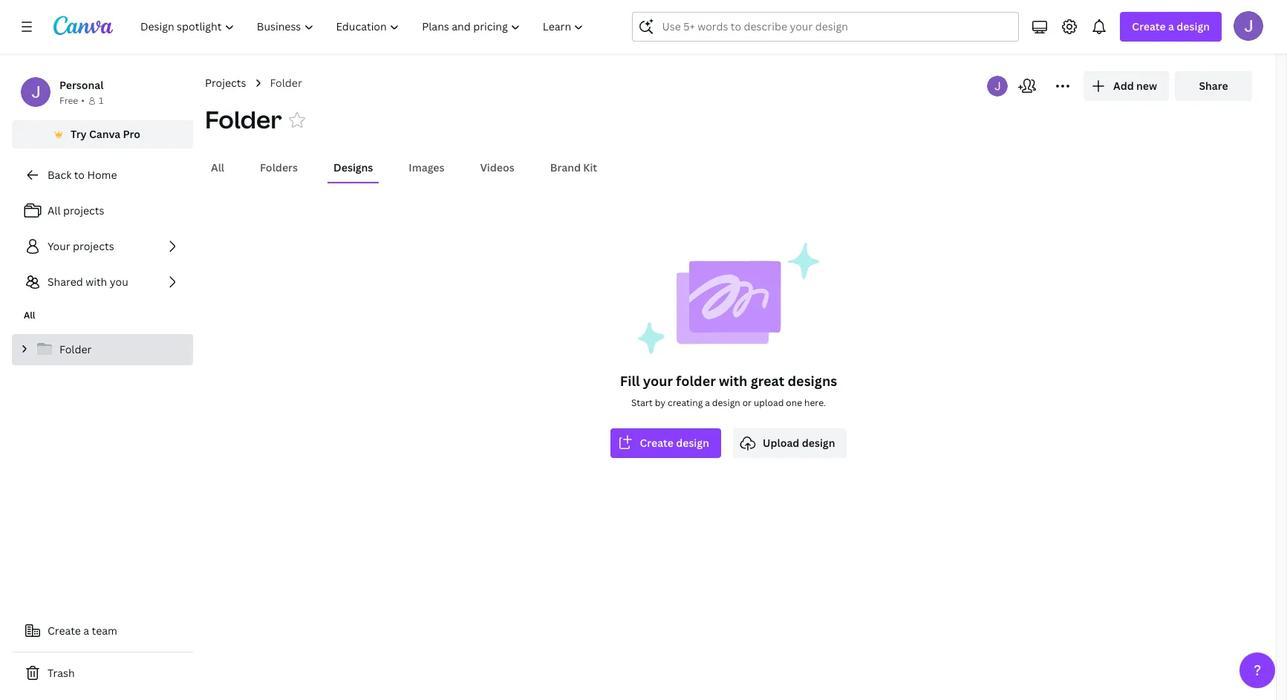 Task type: locate. For each thing, give the bounding box(es) containing it.
folder down shared
[[59, 343, 92, 357]]

a for team
[[83, 624, 89, 638]]

folder for folder button
[[205, 103, 282, 135]]

shared with you
[[48, 275, 128, 289]]

trash link
[[12, 659, 193, 689]]

with up or
[[719, 372, 748, 390]]

design right the upload at the bottom of page
[[802, 436, 835, 450]]

folder up folder button
[[270, 76, 302, 90]]

create left team on the left bottom of the page
[[48, 624, 81, 638]]

all inside all projects link
[[48, 204, 61, 218]]

brand kit
[[550, 160, 598, 175]]

folder link
[[270, 75, 302, 91], [12, 334, 193, 366]]

0 vertical spatial folder
[[270, 76, 302, 90]]

start
[[632, 397, 653, 409]]

design left or
[[712, 397, 741, 409]]

one
[[786, 397, 803, 409]]

your
[[48, 239, 70, 253]]

top level navigation element
[[131, 12, 597, 42]]

2 vertical spatial all
[[24, 309, 35, 322]]

projects down the back to home
[[63, 204, 104, 218]]

0 vertical spatial a
[[1169, 19, 1175, 33]]

designs
[[788, 372, 838, 390]]

design left jacob simon image
[[1177, 19, 1210, 33]]

free
[[59, 94, 78, 107]]

2 vertical spatial create
[[48, 624, 81, 638]]

trash
[[48, 666, 75, 681]]

1 vertical spatial create
[[640, 436, 674, 450]]

back
[[48, 168, 71, 182]]

try canva pro
[[71, 127, 140, 141]]

0 horizontal spatial a
[[83, 624, 89, 638]]

1 vertical spatial all
[[48, 204, 61, 218]]

design
[[1177, 19, 1210, 33], [712, 397, 741, 409], [676, 436, 710, 450], [802, 436, 835, 450]]

free •
[[59, 94, 85, 107]]

folder link up folder button
[[270, 75, 302, 91]]

projects for all projects
[[63, 204, 104, 218]]

0 vertical spatial with
[[86, 275, 107, 289]]

share
[[1200, 79, 1229, 93]]

0 vertical spatial create
[[1133, 19, 1166, 33]]

brand
[[550, 160, 581, 175]]

create for create a team
[[48, 624, 81, 638]]

all for all button on the top
[[211, 160, 224, 175]]

design down creating
[[676, 436, 710, 450]]

or
[[743, 397, 752, 409]]

new
[[1137, 79, 1158, 93]]

1 vertical spatial with
[[719, 372, 748, 390]]

0 vertical spatial folder link
[[270, 75, 302, 91]]

a inside dropdown button
[[1169, 19, 1175, 33]]

with
[[86, 275, 107, 289], [719, 372, 748, 390]]

projects link
[[205, 75, 246, 91]]

upload
[[763, 436, 800, 450]]

1 horizontal spatial with
[[719, 372, 748, 390]]

1 vertical spatial a
[[705, 397, 710, 409]]

great
[[751, 372, 785, 390]]

1 vertical spatial folder
[[205, 103, 282, 135]]

folders
[[260, 160, 298, 175]]

1 horizontal spatial create
[[640, 436, 674, 450]]

fill your folder with great designs start by creating a design or upload one here.
[[620, 372, 838, 409]]

with left the "you"
[[86, 275, 107, 289]]

0 horizontal spatial create
[[48, 624, 81, 638]]

folders button
[[254, 154, 304, 182]]

projects right your
[[73, 239, 114, 253]]

create inside dropdown button
[[1133, 19, 1166, 33]]

1 horizontal spatial all
[[48, 204, 61, 218]]

all inside all button
[[211, 160, 224, 175]]

0 horizontal spatial with
[[86, 275, 107, 289]]

designs button
[[328, 154, 379, 182]]

projects for your projects
[[73, 239, 114, 253]]

create down by
[[640, 436, 674, 450]]

1 vertical spatial folder link
[[12, 334, 193, 366]]

add
[[1114, 79, 1134, 93]]

0 horizontal spatial folder link
[[12, 334, 193, 366]]

fill
[[620, 372, 640, 390]]

create
[[1133, 19, 1166, 33], [640, 436, 674, 450], [48, 624, 81, 638]]

0 horizontal spatial all
[[24, 309, 35, 322]]

0 vertical spatial projects
[[63, 204, 104, 218]]

folder
[[270, 76, 302, 90], [205, 103, 282, 135], [59, 343, 92, 357]]

all projects
[[48, 204, 104, 218]]

canva
[[89, 127, 121, 141]]

a
[[1169, 19, 1175, 33], [705, 397, 710, 409], [83, 624, 89, 638]]

design inside dropdown button
[[1177, 19, 1210, 33]]

0 vertical spatial all
[[211, 160, 224, 175]]

projects
[[63, 204, 104, 218], [73, 239, 114, 253]]

a inside button
[[83, 624, 89, 638]]

None search field
[[633, 12, 1020, 42]]

folder link down shared with you link
[[12, 334, 193, 366]]

pro
[[123, 127, 140, 141]]

1 vertical spatial projects
[[73, 239, 114, 253]]

2 horizontal spatial create
[[1133, 19, 1166, 33]]

you
[[110, 275, 128, 289]]

1 horizontal spatial a
[[705, 397, 710, 409]]

list
[[12, 196, 193, 297]]

create a team
[[48, 624, 117, 638]]

2 horizontal spatial a
[[1169, 19, 1175, 33]]

create a design button
[[1121, 12, 1222, 42]]

folder down projects link
[[205, 103, 282, 135]]

all
[[211, 160, 224, 175], [48, 204, 61, 218], [24, 309, 35, 322]]

all button
[[205, 154, 230, 182]]

create up new
[[1133, 19, 1166, 33]]

2 horizontal spatial all
[[211, 160, 224, 175]]

2 vertical spatial a
[[83, 624, 89, 638]]



Task type: vqa. For each thing, say whether or not it's contained in the screenshot.
1
yes



Task type: describe. For each thing, give the bounding box(es) containing it.
list containing all projects
[[12, 196, 193, 297]]

team
[[92, 624, 117, 638]]

folder
[[676, 372, 716, 390]]

2 vertical spatial folder
[[59, 343, 92, 357]]

a inside fill your folder with great designs start by creating a design or upload one here.
[[705, 397, 710, 409]]

home
[[87, 168, 117, 182]]

upload
[[754, 397, 784, 409]]

folder for rightmost 'folder' link
[[270, 76, 302, 90]]

try
[[71, 127, 87, 141]]

create a team button
[[12, 617, 193, 646]]

with inside fill your folder with great designs start by creating a design or upload one here.
[[719, 372, 748, 390]]

designs
[[334, 160, 373, 175]]

share button
[[1175, 71, 1253, 101]]

with inside list
[[86, 275, 107, 289]]

videos button
[[474, 154, 521, 182]]

create a design
[[1133, 19, 1210, 33]]

images
[[409, 160, 445, 175]]

create design button
[[610, 429, 721, 458]]

creating
[[668, 397, 703, 409]]

brand kit button
[[544, 154, 604, 182]]

try canva pro button
[[12, 120, 193, 149]]

all for all projects
[[48, 204, 61, 218]]

to
[[74, 168, 85, 182]]

jacob simon image
[[1234, 11, 1264, 41]]

add new
[[1114, 79, 1158, 93]]

videos
[[480, 160, 515, 175]]

shared with you link
[[12, 267, 193, 297]]

back to home
[[48, 168, 117, 182]]

1 horizontal spatial folder link
[[270, 75, 302, 91]]

upload design
[[763, 436, 835, 450]]

by
[[655, 397, 666, 409]]

here.
[[805, 397, 826, 409]]

folder button
[[205, 103, 282, 136]]

upload design button
[[733, 429, 847, 458]]

shared
[[48, 275, 83, 289]]

projects
[[205, 76, 246, 90]]

all projects link
[[12, 196, 193, 226]]

back to home link
[[12, 160, 193, 190]]

personal
[[59, 78, 104, 92]]

images button
[[403, 154, 451, 182]]

create for create design
[[640, 436, 674, 450]]

your
[[643, 372, 673, 390]]

1
[[99, 94, 103, 107]]

your projects
[[48, 239, 114, 253]]

•
[[81, 94, 85, 107]]

kit
[[584, 160, 598, 175]]

create for create a design
[[1133, 19, 1166, 33]]

design inside fill your folder with great designs start by creating a design or upload one here.
[[712, 397, 741, 409]]

design inside "button"
[[802, 436, 835, 450]]

create design
[[640, 436, 710, 450]]

a for design
[[1169, 19, 1175, 33]]

design inside button
[[676, 436, 710, 450]]

your projects link
[[12, 232, 193, 262]]

add new button
[[1084, 71, 1169, 101]]

Search search field
[[662, 13, 990, 41]]



